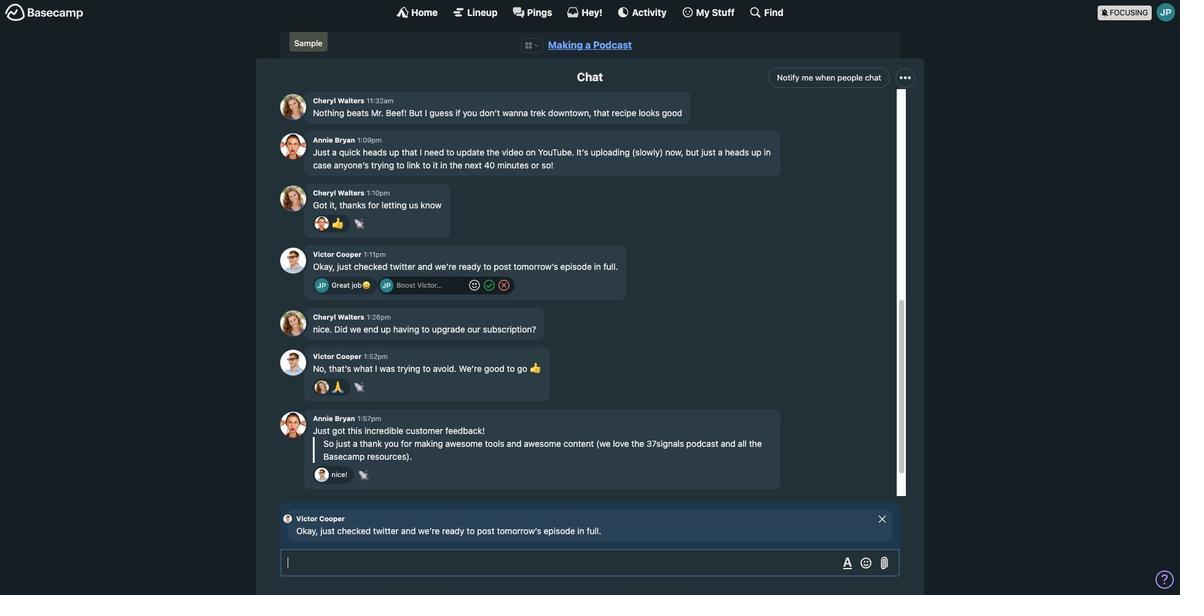 Task type: describe. For each thing, give the bounding box(es) containing it.
0 vertical spatial victor cooper image
[[280, 248, 306, 274]]

our
[[468, 324, 481, 334]]

for inside cheryl walters 1:10pm got it, thanks for letting us know
[[368, 200, 379, 210]]

james peterson image inside "focusing" popup button
[[1157, 3, 1176, 22]]

🙏
[[332, 381, 343, 392]]

cheryl walters image inside cheryl w. boosted the chat with '🙏' element
[[315, 380, 329, 394]]

0 vertical spatial cheryl walters image
[[280, 94, 306, 120]]

a right but
[[718, 147, 723, 158]]

1:57pm element
[[357, 414, 381, 422]]

need
[[424, 147, 444, 158]]

2 awesome from the left
[[524, 438, 561, 449]]

making a podcast
[[548, 39, 632, 50]]

recipe
[[612, 107, 637, 118]]

post inside victor cooper 1:11pm okay, just checked twitter and we're ready to post tomorrow's episode in full.
[[494, 261, 511, 272]]

1:09pm
[[357, 136, 382, 144]]

notify me when people chat link
[[769, 68, 890, 88]]

just inside annie bryan 1:09pm just a quick heads up that i need to update the video on youtube. it's uploading (slowly) now, but just a heads up in case             anyone's trying to link to it in the next 40 minutes or so!
[[702, 147, 716, 158]]

was
[[380, 363, 395, 374]]

making a podcast link
[[548, 39, 632, 50]]

up for update
[[389, 147, 399, 158]]

cheryl for nothing
[[313, 97, 336, 105]]

update
[[457, 147, 485, 158]]

you inside annie bryan 1:57pm just got this incredible customer feedback! so just a thank you for making awesome tools and awesome content             (we love the 37signals podcast and all the basecamp resources).
[[384, 438, 399, 449]]

victor c. boosted the chat with 'nice!' element
[[313, 466, 354, 484]]

1:26pm link
[[367, 313, 391, 321]]

1:52pm element
[[364, 353, 388, 361]]

okay, inside victor cooper okay, just checked twitter and we're ready to post tomorrow's episode in full.
[[296, 526, 318, 536]]

tools
[[485, 438, 505, 449]]

main element
[[0, 0, 1180, 24]]

having
[[393, 324, 419, 334]]

tomorrow's inside victor cooper okay, just checked twitter and we're ready to post tomorrow's episode in full.
[[497, 526, 541, 536]]

it's
[[577, 147, 588, 158]]

twitter inside victor cooper okay, just checked twitter and we're ready to post tomorrow's episode in full.
[[373, 526, 399, 536]]

to inside victor cooper okay, just checked twitter and we're ready to post tomorrow's episode in full.
[[467, 526, 475, 536]]

focusing
[[1110, 8, 1148, 17]]

1:11pm
[[364, 250, 386, 258]]

thank
[[360, 438, 382, 449]]

minutes
[[497, 160, 529, 170]]

but
[[409, 107, 423, 118]]

1 vertical spatial victor cooper image
[[283, 515, 292, 523]]

full. inside victor cooper 1:11pm okay, just checked twitter and we're ready to post tomorrow's episode in full.
[[604, 261, 618, 272]]

annie bryan 1:09pm just a quick heads up that i need to update the video on youtube. it's uploading (slowly) now, but just a heads up in case             anyone's trying to link to it in the next 40 minutes or so!
[[313, 136, 771, 170]]

ready inside victor cooper 1:11pm okay, just checked twitter and we're ready to post tomorrow's episode in full.
[[459, 261, 481, 272]]

to inside victor cooper 1:11pm okay, just checked twitter and we're ready to post tomorrow's episode in full.
[[484, 261, 492, 272]]

0 horizontal spatial james peterson image
[[380, 279, 394, 292]]

people
[[838, 72, 863, 82]]

i inside annie bryan 1:09pm just a quick heads up that i need to update the video on youtube. it's uploading (slowly) now, but just a heads up in case             anyone's trying to link to it in the next 40 minutes or so!
[[420, 147, 422, 158]]

to inside cheryl walters 1:26pm nice. did we end up having to upgrade our subscription?
[[422, 324, 430, 334]]

this
[[348, 425, 362, 436]]

lineup link
[[453, 6, 498, 18]]

1:11pm link
[[364, 250, 386, 258]]

downtown,
[[548, 107, 592, 118]]

home
[[411, 6, 438, 18]]

so
[[324, 438, 334, 449]]

uploading
[[591, 147, 630, 158]]

victor cooper 1:11pm okay, just checked twitter and we're ready to post tomorrow's episode in full.
[[313, 250, 618, 272]]

don't
[[480, 107, 500, 118]]

on
[[526, 147, 536, 158]]

link
[[407, 160, 420, 170]]

annie bryan image inside annie b. boosted the chat with '👍' element
[[315, 217, 329, 230]]

subscription?
[[483, 324, 536, 334]]

1:10pm
[[367, 189, 390, 197]]

activity link
[[617, 6, 667, 18]]

great
[[332, 281, 350, 289]]

annie bryan image
[[280, 133, 306, 159]]

that's
[[329, 363, 351, 374]]

so!
[[542, 160, 554, 170]]

1:52pm
[[364, 353, 388, 361]]

avoid.
[[433, 363, 457, 374]]

podcast
[[593, 39, 632, 50]]

👍 inside victor cooper 1:52pm no, that's what i was trying to avoid. we're good to go 👍
[[530, 363, 541, 374]]

cooper inside victor cooper okay, just checked twitter and we're ready to post tomorrow's episode in full.
[[319, 515, 345, 523]]

now,
[[666, 147, 684, 158]]

we're
[[459, 363, 482, 374]]

i inside victor cooper 1:52pm no, that's what i was trying to avoid. we're good to go 👍
[[375, 363, 377, 374]]

end
[[364, 324, 379, 334]]

1:09pm element
[[357, 136, 382, 144]]

making
[[414, 438, 443, 449]]

quick
[[339, 147, 361, 158]]

cheryl for got
[[313, 189, 336, 197]]

resources).
[[367, 451, 412, 462]]

1 heads from the left
[[363, 147, 387, 158]]

guess
[[430, 107, 453, 118]]

victor cooper okay, just checked twitter and we're ready to post tomorrow's episode in full.
[[296, 515, 601, 536]]

upgrade
[[432, 324, 465, 334]]

hey!
[[582, 6, 603, 18]]

victor cooper 1:52pm no, that's what i was trying to avoid. we're good to go 👍
[[313, 353, 541, 374]]

1:11pm element
[[364, 250, 386, 258]]

next
[[465, 160, 482, 170]]

victor for 🙏
[[313, 353, 334, 361]]

looks
[[639, 107, 660, 118]]

find button
[[750, 6, 784, 18]]

cooper for great job😀
[[336, 250, 362, 258]]

my stuff button
[[682, 6, 735, 18]]

a inside annie bryan 1:57pm just got this incredible customer feedback! so just a thank you for making awesome tools and awesome content             (we love the 37signals podcast and all the basecamp resources).
[[353, 438, 358, 449]]

episode inside victor cooper 1:11pm okay, just checked twitter and we're ready to post tomorrow's episode in full.
[[561, 261, 592, 272]]

in inside victor cooper 1:11pm okay, just checked twitter and we're ready to post tomorrow's episode in full.
[[594, 261, 601, 272]]

a left the 'quick'
[[332, 147, 337, 158]]

mr.
[[371, 107, 384, 118]]

it
[[433, 160, 438, 170]]

cooper for 🙏
[[336, 353, 362, 361]]

victor cooper link
[[296, 514, 345, 524]]

annie b. boosted the chat with '👍' element
[[313, 215, 350, 232]]

up for subscription?
[[381, 324, 391, 334]]

that inside cheryl walters 11:32am nothing beats mr. beef! but i guess if you don't wanna trek downtown, that recipe looks good
[[594, 107, 610, 118]]

beef!
[[386, 107, 407, 118]]

nothing
[[313, 107, 344, 118]]

full. inside victor cooper okay, just checked twitter and we're ready to post tomorrow's episode in full.
[[587, 526, 601, 536]]

in inside victor cooper okay, just checked twitter and we're ready to post tomorrow's episode in full.
[[578, 526, 585, 536]]

bryan for quick
[[335, 136, 355, 144]]

1:10pm link
[[367, 189, 390, 197]]

james peterson image
[[315, 279, 329, 292]]

victor cooper image inside victor c. boosted the chat with 'nice!' element
[[315, 468, 329, 482]]

it,
[[330, 200, 337, 210]]

11:32am element
[[367, 97, 394, 105]]

the right love
[[632, 438, 644, 449]]

pings button
[[512, 6, 552, 18]]

find
[[764, 6, 784, 18]]



Task type: vqa. For each thing, say whether or not it's contained in the screenshot.


Task type: locate. For each thing, give the bounding box(es) containing it.
1 bryan from the top
[[335, 136, 355, 144]]

notify me when people chat
[[777, 72, 882, 82]]

0 vertical spatial victor cooper image
[[280, 350, 306, 376]]

okay, inside victor cooper 1:11pm okay, just checked twitter and we're ready to post tomorrow's episode in full.
[[313, 261, 335, 272]]

case
[[313, 160, 332, 170]]

in
[[764, 147, 771, 158], [440, 160, 447, 170], [594, 261, 601, 272], [578, 526, 585, 536]]

bryan for this
[[335, 414, 355, 422]]

1 vertical spatial twitter
[[373, 526, 399, 536]]

got
[[332, 425, 345, 436]]

0 horizontal spatial trying
[[371, 160, 394, 170]]

all
[[738, 438, 747, 449]]

bryan up got
[[335, 414, 355, 422]]

1:57pm link
[[357, 414, 381, 422]]

that left recipe
[[594, 107, 610, 118]]

for down 1:10pm link
[[368, 200, 379, 210]]

0 vertical spatial checked
[[354, 261, 388, 272]]

cheryl inside cheryl walters 1:10pm got it, thanks for letting us know
[[313, 189, 336, 197]]

annie up got
[[313, 414, 333, 422]]

1 just from the top
[[313, 147, 330, 158]]

and inside victor cooper okay, just checked twitter and we're ready to post tomorrow's episode in full.
[[401, 526, 416, 536]]

bryan inside annie bryan 1:09pm just a quick heads up that i need to update the video on youtube. it's uploading (slowly) now, but just a heads up in case             anyone's trying to link to it in the next 40 minutes or so!
[[335, 136, 355, 144]]

1 horizontal spatial trying
[[398, 363, 420, 374]]

1 horizontal spatial 👍
[[530, 363, 541, 374]]

0 horizontal spatial for
[[368, 200, 379, 210]]

and
[[418, 261, 433, 272], [507, 438, 522, 449], [721, 438, 736, 449], [401, 526, 416, 536]]

👍 down it,
[[332, 217, 343, 228]]

walters inside cheryl walters 11:32am nothing beats mr. beef! but i guess if you don't wanna trek downtown, that recipe looks good
[[338, 97, 365, 105]]

good right the looks
[[662, 107, 682, 118]]

episode inside victor cooper okay, just checked twitter and we're ready to post tomorrow's episode in full.
[[544, 526, 575, 536]]

1 awesome from the left
[[445, 438, 483, 449]]

podcast
[[687, 438, 719, 449]]

walters for did
[[338, 313, 365, 321]]

awesome left the content on the bottom of page
[[524, 438, 561, 449]]

0 vertical spatial annie
[[313, 136, 333, 144]]

0 horizontal spatial i
[[375, 363, 377, 374]]

cheryl walters image
[[280, 94, 306, 120], [315, 380, 329, 394]]

0 vertical spatial that
[[594, 107, 610, 118]]

1 horizontal spatial good
[[662, 107, 682, 118]]

0 horizontal spatial 👍
[[332, 217, 343, 228]]

0 vertical spatial we're
[[435, 261, 457, 272]]

just inside annie bryan 1:57pm just got this incredible customer feedback! so just a thank you for making awesome tools and awesome content             (we love the 37signals podcast and all the basecamp resources).
[[313, 425, 330, 436]]

that
[[594, 107, 610, 118], [402, 147, 418, 158]]

i left was
[[375, 363, 377, 374]]

a down this
[[353, 438, 358, 449]]

i left need
[[420, 147, 422, 158]]

just for a
[[313, 147, 330, 158]]

just inside victor cooper 1:11pm okay, just checked twitter and we're ready to post tomorrow's episode in full.
[[337, 261, 352, 272]]

chat
[[577, 70, 603, 84]]

1 vertical spatial for
[[401, 438, 412, 449]]

for
[[368, 200, 379, 210], [401, 438, 412, 449]]

sample element
[[290, 32, 328, 52]]

a right making
[[585, 39, 591, 50]]

0 vertical spatial post
[[494, 261, 511, 272]]

just for got
[[313, 425, 330, 436]]

or
[[531, 160, 539, 170]]

1 vertical spatial ready
[[442, 526, 465, 536]]

0 vertical spatial 👍
[[332, 217, 343, 228]]

awesome down the feedback!
[[445, 438, 483, 449]]

know
[[421, 200, 442, 210]]

making
[[548, 39, 583, 50]]

1 vertical spatial victor
[[313, 353, 334, 361]]

home link
[[397, 6, 438, 18]]

good inside cheryl walters 11:32am nothing beats mr. beef! but i guess if you don't wanna trek downtown, that recipe looks good
[[662, 107, 682, 118]]

no,
[[313, 363, 327, 374]]

1 annie from the top
[[313, 136, 333, 144]]

2 cheryl walters image from the top
[[280, 310, 306, 336]]

annie for got
[[313, 414, 333, 422]]

awesome
[[445, 438, 483, 449], [524, 438, 561, 449]]

cooper
[[336, 250, 362, 258], [336, 353, 362, 361], [319, 515, 345, 523]]

post
[[494, 261, 511, 272], [477, 526, 495, 536]]

1 horizontal spatial annie bryan image
[[315, 217, 329, 230]]

annie bryan image left got
[[280, 412, 306, 437]]

cheryl up nice.
[[313, 313, 336, 321]]

2 bryan from the top
[[335, 414, 355, 422]]

nice.
[[313, 324, 332, 334]]

1 horizontal spatial i
[[420, 147, 422, 158]]

incredible
[[365, 425, 403, 436]]

activity
[[632, 6, 667, 18]]

0 vertical spatial walters
[[338, 97, 365, 105]]

just up case
[[313, 147, 330, 158]]

chat
[[865, 72, 882, 82]]

1 vertical spatial full.
[[587, 526, 601, 536]]

victor cooper image
[[280, 248, 306, 274], [315, 468, 329, 482]]

great job😀
[[332, 281, 370, 289]]

1 horizontal spatial awesome
[[524, 438, 561, 449]]

0 vertical spatial just
[[313, 147, 330, 158]]

annie up case
[[313, 136, 333, 144]]

0 horizontal spatial full.
[[587, 526, 601, 536]]

1 vertical spatial cooper
[[336, 353, 362, 361]]

0 vertical spatial you
[[463, 107, 477, 118]]

cheryl walters 11:32am nothing beats mr. beef! but i guess if you don't wanna trek downtown, that recipe looks good
[[313, 97, 682, 118]]

0 horizontal spatial that
[[402, 147, 418, 158]]

cheryl walters image left got
[[280, 186, 306, 212]]

just down victor cooper link
[[321, 526, 335, 536]]

0 vertical spatial bryan
[[335, 136, 355, 144]]

victor
[[313, 250, 334, 258], [313, 353, 334, 361], [296, 515, 318, 523]]

checked down 1:11pm link at top
[[354, 261, 388, 272]]

victor for great job😀
[[313, 250, 334, 258]]

james peterson image
[[1157, 3, 1176, 22], [380, 279, 394, 292]]

switch accounts image
[[5, 3, 84, 22]]

1 vertical spatial bryan
[[335, 414, 355, 422]]

0 vertical spatial okay,
[[313, 261, 335, 272]]

1 vertical spatial victor cooper image
[[315, 468, 329, 482]]

1 vertical spatial just
[[313, 425, 330, 436]]

i inside cheryl walters 11:32am nothing beats mr. beef! but i guess if you don't wanna trek downtown, that recipe looks good
[[425, 107, 427, 118]]

just right but
[[702, 147, 716, 158]]

just up great
[[337, 261, 352, 272]]

victor inside victor cooper okay, just checked twitter and we're ready to post tomorrow's episode in full.
[[296, 515, 318, 523]]

1:26pm element
[[367, 313, 391, 321]]

2 just from the top
[[313, 425, 330, 436]]

cheryl walters image for nice. did we end up having to upgrade our subscription?
[[280, 310, 306, 336]]

if
[[456, 107, 461, 118]]

2 heads from the left
[[725, 147, 749, 158]]

trying inside annie bryan 1:09pm just a quick heads up that i need to update the video on youtube. it's uploading (slowly) now, but just a heads up in case             anyone's trying to link to it in the next 40 minutes or so!
[[371, 160, 394, 170]]

okay, up james peterson image
[[313, 261, 335, 272]]

good right we're
[[484, 363, 505, 374]]

heads right but
[[725, 147, 749, 158]]

cooper left 1:11pm element
[[336, 250, 362, 258]]

cheryl up nothing
[[313, 97, 336, 105]]

0 vertical spatial cheryl
[[313, 97, 336, 105]]

youtube.
[[538, 147, 574, 158]]

(we
[[596, 438, 611, 449]]

cheryl w. boosted the chat with '🙏' element
[[313, 379, 350, 396]]

annie inside annie bryan 1:09pm just a quick heads up that i need to update the video on youtube. it's uploading (slowly) now, but just a heads up in case             anyone's trying to link to it in the next 40 minutes or so!
[[313, 136, 333, 144]]

feedback!
[[446, 425, 485, 436]]

walters inside cheryl walters 1:26pm nice. did we end up having to upgrade our subscription?
[[338, 313, 365, 321]]

and inside victor cooper 1:11pm okay, just checked twitter and we're ready to post tomorrow's episode in full.
[[418, 261, 433, 272]]

walters up we
[[338, 313, 365, 321]]

trying inside victor cooper 1:52pm no, that's what i was trying to avoid. we're good to go 👍
[[398, 363, 420, 374]]

0 vertical spatial cheryl walters image
[[280, 186, 306, 212]]

cheryl inside cheryl walters 1:26pm nice. did we end up having to upgrade our subscription?
[[313, 313, 336, 321]]

sample
[[294, 38, 323, 48]]

1 horizontal spatial victor cooper image
[[315, 468, 329, 482]]

cheryl walters image left nothing
[[280, 94, 306, 120]]

1 horizontal spatial heads
[[725, 147, 749, 158]]

2 annie from the top
[[313, 414, 333, 422]]

0 vertical spatial episode
[[561, 261, 592, 272]]

1 horizontal spatial that
[[594, 107, 610, 118]]

job😀
[[352, 281, 370, 289]]

cooper up that's
[[336, 353, 362, 361]]

up inside cheryl walters 1:26pm nice. did we end up having to upgrade our subscription?
[[381, 324, 391, 334]]

got
[[313, 200, 327, 210]]

ready
[[459, 261, 481, 272], [442, 526, 465, 536]]

okay, down victor cooper link
[[296, 526, 318, 536]]

just inside annie bryan 1:57pm just got this incredible customer feedback! so just a thank you for making awesome tools and awesome content             (we love the 37signals podcast and all the basecamp resources).
[[336, 438, 351, 449]]

james p. boosted the chat with 'great job😀' element
[[313, 277, 377, 295]]

basecamp
[[324, 451, 365, 462]]

video
[[502, 147, 524, 158]]

0 horizontal spatial victor cooper image
[[280, 248, 306, 274]]

full.
[[604, 261, 618, 272], [587, 526, 601, 536]]

hey! button
[[567, 6, 603, 18]]

1 horizontal spatial full.
[[604, 261, 618, 272]]

cooper down victor c. boosted the chat with 'nice!' element
[[319, 515, 345, 523]]

1 vertical spatial you
[[384, 438, 399, 449]]

add a boost element
[[380, 279, 466, 292]]

0 vertical spatial twitter
[[390, 261, 416, 272]]

we're inside victor cooper okay, just checked twitter and we're ready to post tomorrow's episode in full.
[[418, 526, 440, 536]]

walters up 'beats'
[[338, 97, 365, 105]]

1 horizontal spatial you
[[463, 107, 477, 118]]

cooper inside victor cooper 1:52pm no, that's what i was trying to avoid. we're good to go 👍
[[336, 353, 362, 361]]

content
[[564, 438, 594, 449]]

👍 right go
[[530, 363, 541, 374]]

trek
[[530, 107, 546, 118]]

walters
[[338, 97, 365, 105], [338, 189, 365, 197], [338, 313, 365, 321]]

the left next
[[450, 160, 463, 170]]

1 vertical spatial trying
[[398, 363, 420, 374]]

victor cooper image left no,
[[280, 350, 306, 376]]

checked inside victor cooper 1:11pm okay, just checked twitter and we're ready to post tomorrow's episode in full.
[[354, 261, 388, 272]]

twitter
[[390, 261, 416, 272], [373, 526, 399, 536]]

thanks
[[340, 200, 366, 210]]

0 vertical spatial for
[[368, 200, 379, 210]]

breadcrumb element
[[280, 32, 900, 59]]

0 vertical spatial james peterson image
[[1157, 3, 1176, 22]]

2 vertical spatial cooper
[[319, 515, 345, 523]]

walters up thanks
[[338, 189, 365, 197]]

1 vertical spatial cheryl
[[313, 189, 336, 197]]

lineup
[[467, 6, 498, 18]]

1 horizontal spatial for
[[401, 438, 412, 449]]

trying right was
[[398, 363, 420, 374]]

1 vertical spatial walters
[[338, 189, 365, 197]]

annie bryan image down got
[[315, 217, 329, 230]]

victor inside victor cooper 1:11pm okay, just checked twitter and we're ready to post tomorrow's episode in full.
[[313, 250, 334, 258]]

walters inside cheryl walters 1:10pm got it, thanks for letting us know
[[338, 189, 365, 197]]

2 walters from the top
[[338, 189, 365, 197]]

1 vertical spatial cheryl walters image
[[315, 380, 329, 394]]

tomorrow's inside victor cooper 1:11pm okay, just checked twitter and we're ready to post tomorrow's episode in full.
[[514, 261, 558, 272]]

victor inside victor cooper 1:52pm no, that's what i was trying to avoid. we're good to go 👍
[[313, 353, 334, 361]]

0 vertical spatial annie bryan image
[[315, 217, 329, 230]]

just up so
[[313, 425, 330, 436]]

None text field
[[280, 549, 900, 577]]

bryan inside annie bryan 1:57pm just got this incredible customer feedback! so just a thank you for making awesome tools and awesome content             (we love the 37signals podcast and all the basecamp resources).
[[335, 414, 355, 422]]

2 vertical spatial victor
[[296, 515, 318, 523]]

1 horizontal spatial james peterson image
[[1157, 3, 1176, 22]]

that up link
[[402, 147, 418, 158]]

annie bryan image
[[315, 217, 329, 230], [280, 412, 306, 437]]

checked down victor cooper link
[[337, 526, 371, 536]]

love
[[613, 438, 629, 449]]

1:52pm link
[[364, 353, 388, 361]]

checked inside victor cooper okay, just checked twitter and we're ready to post tomorrow's episode in full.
[[337, 526, 371, 536]]

james peterson image right focusing
[[1157, 3, 1176, 22]]

james peterson image right job😀
[[380, 279, 394, 292]]

did
[[334, 324, 348, 334]]

Boost Victor… text field
[[397, 279, 466, 292]]

good inside victor cooper 1:52pm no, that's what i was trying to avoid. we're good to go 👍
[[484, 363, 505, 374]]

1 vertical spatial cheryl walters image
[[280, 310, 306, 336]]

just up basecamp
[[336, 438, 351, 449]]

3 cheryl from the top
[[313, 313, 336, 321]]

annie inside annie bryan 1:57pm just got this incredible customer feedback! so just a thank you for making awesome tools and awesome content             (we love the 37signals podcast and all the basecamp resources).
[[313, 414, 333, 422]]

trying up 1:10pm element at the left top of page
[[371, 160, 394, 170]]

1 vertical spatial tomorrow's
[[497, 526, 541, 536]]

you inside cheryl walters 11:32am nothing beats mr. beef! but i guess if you don't wanna trek downtown, that recipe looks good
[[463, 107, 477, 118]]

0 horizontal spatial you
[[384, 438, 399, 449]]

stuff
[[712, 6, 735, 18]]

victor cooper image left victor cooper link
[[283, 515, 292, 523]]

cheryl walters 1:26pm nice. did we end up having to upgrade our subscription?
[[313, 313, 536, 334]]

1:10pm element
[[367, 189, 390, 197]]

i right but
[[425, 107, 427, 118]]

go
[[517, 363, 527, 374]]

1 vertical spatial post
[[477, 526, 495, 536]]

annie for a
[[313, 136, 333, 144]]

cheryl up got
[[313, 189, 336, 197]]

victor up no,
[[313, 353, 334, 361]]

1 walters from the top
[[338, 97, 365, 105]]

heads
[[363, 147, 387, 158], [725, 147, 749, 158]]

0 vertical spatial cooper
[[336, 250, 362, 258]]

twitter inside victor cooper 1:11pm okay, just checked twitter and we're ready to post tomorrow's episode in full.
[[390, 261, 416, 272]]

0 vertical spatial trying
[[371, 160, 394, 170]]

1 vertical spatial good
[[484, 363, 505, 374]]

us
[[409, 200, 418, 210]]

walters for beats
[[338, 97, 365, 105]]

the up 40
[[487, 147, 500, 158]]

cooper inside victor cooper 1:11pm okay, just checked twitter and we're ready to post tomorrow's episode in full.
[[336, 250, 362, 258]]

cheryl for nice.
[[313, 313, 336, 321]]

1 horizontal spatial cheryl walters image
[[315, 380, 329, 394]]

2 cheryl from the top
[[313, 189, 336, 197]]

me
[[802, 72, 813, 82]]

annie
[[313, 136, 333, 144], [313, 414, 333, 422]]

that inside annie bryan 1:09pm just a quick heads up that i need to update the video on youtube. it's uploading (slowly) now, but just a heads up in case             anyone's trying to link to it in the next 40 minutes or so!
[[402, 147, 418, 158]]

what
[[354, 363, 373, 374]]

tomorrow's
[[514, 261, 558, 272], [497, 526, 541, 536]]

0 horizontal spatial heads
[[363, 147, 387, 158]]

1 vertical spatial that
[[402, 147, 418, 158]]

just
[[702, 147, 716, 158], [337, 261, 352, 272], [336, 438, 351, 449], [321, 526, 335, 536]]

beats
[[347, 107, 369, 118]]

for inside annie bryan 1:57pm just got this incredible customer feedback! so just a thank you for making awesome tools and awesome content             (we love the 37signals podcast and all the basecamp resources).
[[401, 438, 412, 449]]

3 walters from the top
[[338, 313, 365, 321]]

0 horizontal spatial good
[[484, 363, 505, 374]]

ready inside victor cooper okay, just checked twitter and we're ready to post tomorrow's episode in full.
[[442, 526, 465, 536]]

40
[[484, 160, 495, 170]]

just inside victor cooper okay, just checked twitter and we're ready to post tomorrow's episode in full.
[[321, 526, 335, 536]]

1 vertical spatial i
[[420, 147, 422, 158]]

notify
[[777, 72, 800, 82]]

1 vertical spatial we're
[[418, 526, 440, 536]]

1 cheryl walters image from the top
[[280, 186, 306, 212]]

heads down "1:09pm" element
[[363, 147, 387, 158]]

anyone's
[[334, 160, 369, 170]]

walters for it,
[[338, 189, 365, 197]]

1 cheryl from the top
[[313, 97, 336, 105]]

1:09pm link
[[357, 136, 382, 144]]

2 vertical spatial cheryl
[[313, 313, 336, 321]]

you up resources). on the left of the page
[[384, 438, 399, 449]]

for up resources). on the left of the page
[[401, 438, 412, 449]]

we're inside victor cooper 1:11pm okay, just checked twitter and we're ready to post tomorrow's episode in full.
[[435, 261, 457, 272]]

cheryl inside cheryl walters 11:32am nothing beats mr. beef! but i guess if you don't wanna trek downtown, that recipe looks good
[[313, 97, 336, 105]]

cheryl walters image left 🙏
[[315, 380, 329, 394]]

cheryl walters image for got it, thanks for letting us know
[[280, 186, 306, 212]]

1 vertical spatial annie bryan image
[[280, 412, 306, 437]]

0 vertical spatial good
[[662, 107, 682, 118]]

victor up james peterson image
[[313, 250, 334, 258]]

the right all
[[749, 438, 762, 449]]

0 vertical spatial victor
[[313, 250, 334, 258]]

0 vertical spatial tomorrow's
[[514, 261, 558, 272]]

focusing button
[[1098, 0, 1180, 24]]

cheryl walters image left nice.
[[280, 310, 306, 336]]

pings
[[527, 6, 552, 18]]

letting
[[382, 200, 407, 210]]

0 vertical spatial i
[[425, 107, 427, 118]]

victor down victor c. boosted the chat with 'nice!' element
[[296, 515, 318, 523]]

cheryl walters image
[[280, 186, 306, 212], [280, 310, 306, 336]]

but
[[686, 147, 699, 158]]

2 vertical spatial walters
[[338, 313, 365, 321]]

a
[[585, 39, 591, 50], [332, 147, 337, 158], [718, 147, 723, 158], [353, 438, 358, 449]]

post inside victor cooper okay, just checked twitter and we're ready to post tomorrow's episode in full.
[[477, 526, 495, 536]]

0 horizontal spatial cheryl walters image
[[280, 94, 306, 120]]

just inside annie bryan 1:09pm just a quick heads up that i need to update the video on youtube. it's uploading (slowly) now, but just a heads up in case             anyone's trying to link to it in the next 40 minutes or so!
[[313, 147, 330, 158]]

just
[[313, 147, 330, 158], [313, 425, 330, 436]]

cheryl
[[313, 97, 336, 105], [313, 189, 336, 197], [313, 313, 336, 321]]

1 vertical spatial okay,
[[296, 526, 318, 536]]

0 vertical spatial ready
[[459, 261, 481, 272]]

0 vertical spatial full.
[[604, 261, 618, 272]]

you right 'if'
[[463, 107, 477, 118]]

2 horizontal spatial i
[[425, 107, 427, 118]]

1 vertical spatial james peterson image
[[380, 279, 394, 292]]

1 vertical spatial checked
[[337, 526, 371, 536]]

2 vertical spatial i
[[375, 363, 377, 374]]

Submit submit
[[481, 278, 498, 293]]

1 vertical spatial episode
[[544, 526, 575, 536]]

1 vertical spatial 👍
[[530, 363, 541, 374]]

1 vertical spatial annie
[[313, 414, 333, 422]]

0 horizontal spatial annie bryan image
[[280, 412, 306, 437]]

my stuff
[[696, 6, 735, 18]]

cheryl walters 1:10pm got it, thanks for letting us know
[[313, 189, 442, 210]]

bryan up the 'quick'
[[335, 136, 355, 144]]

victor cooper image
[[280, 350, 306, 376], [283, 515, 292, 523]]

annie bryan 1:57pm just got this incredible customer feedback! so just a thank you for making awesome tools and awesome content             (we love the 37signals podcast and all the basecamp resources).
[[313, 414, 762, 462]]

0 horizontal spatial awesome
[[445, 438, 483, 449]]



